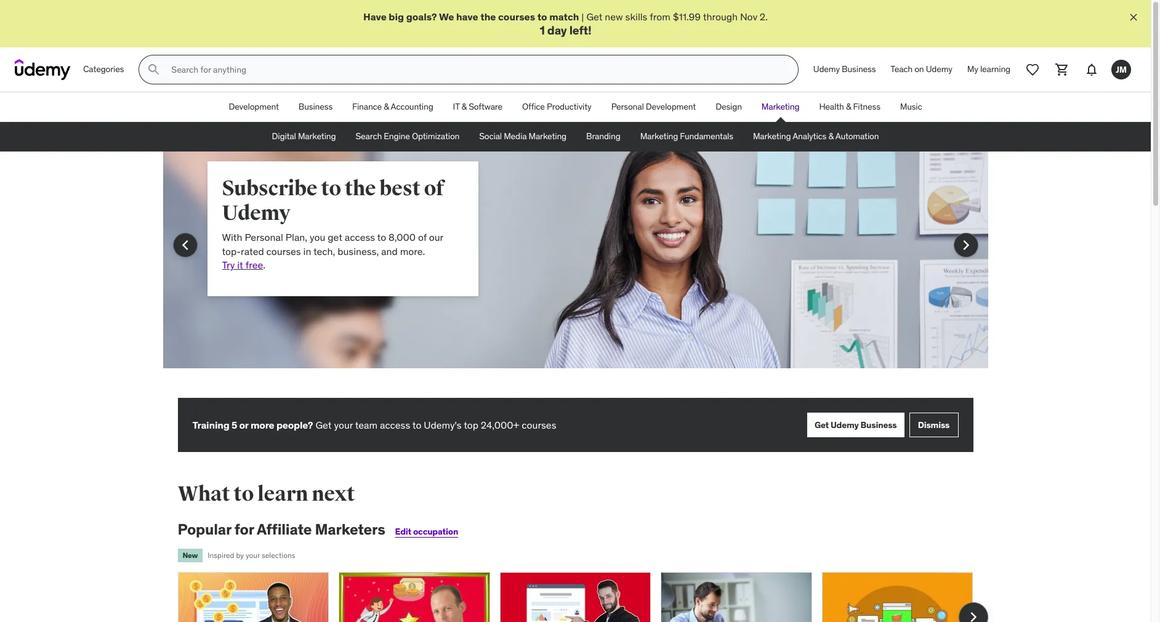 Task type: locate. For each thing, give the bounding box(es) containing it.
& right "it"
[[462, 101, 467, 112]]

& inside "link"
[[462, 101, 467, 112]]

marketing
[[762, 101, 800, 112], [298, 131, 336, 142], [529, 131, 567, 142], [641, 131, 679, 142], [754, 131, 791, 142]]

0 horizontal spatial your
[[246, 551, 260, 560]]

fitness
[[854, 101, 881, 112]]

marketing down marketing link
[[754, 131, 791, 142]]

engine
[[384, 131, 410, 142]]

access
[[345, 231, 375, 244], [380, 419, 411, 431]]

personal up rated
[[245, 231, 283, 244]]

1 horizontal spatial personal
[[612, 101, 644, 112]]

$11.99
[[673, 10, 701, 23]]

branding link
[[577, 122, 631, 152]]

dismiss
[[919, 419, 950, 431]]

udemy inside 'link'
[[814, 64, 840, 75]]

2 vertical spatial business
[[861, 419, 897, 431]]

1 horizontal spatial development
[[646, 101, 696, 112]]

development up digital in the left top of the page
[[229, 101, 279, 112]]

0 vertical spatial business
[[842, 64, 876, 75]]

of
[[424, 176, 444, 202], [418, 231, 427, 244]]

1 vertical spatial your
[[246, 551, 260, 560]]

courses inside 'subscribe to the best of udemy with personal plan, you get access to 8,000 of our top-rated courses in tech, business, and more. try it free .'
[[267, 245, 301, 257]]

courses
[[498, 10, 536, 23], [267, 245, 301, 257], [522, 419, 557, 431]]

try
[[222, 259, 235, 271]]

carousel element containing subscribe to the best of udemy
[[163, 122, 989, 398]]

to up get
[[321, 176, 341, 202]]

Search for anything text field
[[169, 59, 784, 80]]

personal development link
[[602, 93, 706, 122]]

inspired by your selections
[[208, 551, 295, 560]]

it
[[237, 259, 243, 271]]

development link
[[219, 93, 289, 122]]

social
[[480, 131, 502, 142]]

development inside 'link'
[[646, 101, 696, 112]]

business left dismiss
[[861, 419, 897, 431]]

0 horizontal spatial the
[[345, 176, 376, 202]]

business up digital marketing at the left of page
[[299, 101, 333, 112]]

categories button
[[76, 55, 131, 85]]

software
[[469, 101, 503, 112]]

business,
[[338, 245, 379, 257]]

courses right the 24,000+
[[522, 419, 557, 431]]

my learning link
[[960, 55, 1019, 85]]

the left best
[[345, 176, 376, 202]]

it & software
[[453, 101, 503, 112]]

training 5 or more people? get your team access to udemy's top 24,000+ courses
[[193, 419, 557, 431]]

& right health
[[847, 101, 852, 112]]

udemy image
[[15, 59, 71, 80]]

1 vertical spatial courses
[[267, 245, 301, 257]]

business up fitness at the right of the page
[[842, 64, 876, 75]]

1 horizontal spatial your
[[334, 419, 353, 431]]

2.
[[760, 10, 768, 23]]

business inside 'link'
[[842, 64, 876, 75]]

the
[[481, 10, 496, 23], [345, 176, 376, 202]]

2 development from the left
[[646, 101, 696, 112]]

business
[[842, 64, 876, 75], [299, 101, 333, 112], [861, 419, 897, 431]]

get
[[587, 10, 603, 23], [316, 419, 332, 431], [815, 419, 829, 431]]

my
[[968, 64, 979, 75]]

learn
[[257, 481, 308, 507]]

through
[[703, 10, 738, 23]]

personal up branding
[[612, 101, 644, 112]]

digital
[[272, 131, 296, 142]]

best
[[380, 176, 421, 202]]

1 vertical spatial personal
[[245, 231, 283, 244]]

1 horizontal spatial access
[[380, 419, 411, 431]]

marketing down office productivity link
[[529, 131, 567, 142]]

1 vertical spatial access
[[380, 419, 411, 431]]

from
[[650, 10, 671, 23]]

digital marketing link
[[262, 122, 346, 152]]

udemy
[[814, 64, 840, 75], [927, 64, 953, 75], [222, 200, 291, 226], [831, 419, 859, 431]]

0 vertical spatial courses
[[498, 10, 536, 23]]

personal development
[[612, 101, 696, 112]]

tech,
[[314, 245, 335, 257]]

subscribe
[[222, 176, 317, 202]]

edit occupation
[[395, 526, 458, 537]]

your right the by
[[246, 551, 260, 560]]

& for accounting
[[384, 101, 389, 112]]

your
[[334, 419, 353, 431], [246, 551, 260, 560]]

of right best
[[424, 176, 444, 202]]

my learning
[[968, 64, 1011, 75]]

1 vertical spatial the
[[345, 176, 376, 202]]

design
[[716, 101, 742, 112]]

0 vertical spatial of
[[424, 176, 444, 202]]

0 horizontal spatial personal
[[245, 231, 283, 244]]

rated
[[241, 245, 264, 257]]

by
[[236, 551, 244, 560]]

match
[[550, 10, 579, 23]]

with
[[222, 231, 243, 244]]

new
[[605, 10, 623, 23]]

the right 'have'
[[481, 10, 496, 23]]

courses left match
[[498, 10, 536, 23]]

social media marketing link
[[470, 122, 577, 152]]

0 vertical spatial access
[[345, 231, 375, 244]]

search engine optimization
[[356, 131, 460, 142]]

accounting
[[391, 101, 434, 112]]

carousel element
[[163, 122, 989, 398], [178, 573, 989, 622]]

24,000+
[[481, 419, 520, 431]]

shopping cart with 0 items image
[[1055, 62, 1070, 77]]

& right analytics
[[829, 131, 834, 142]]

|
[[582, 10, 584, 23]]

marketing up analytics
[[762, 101, 800, 112]]

udemy business link
[[806, 55, 884, 85]]

close image
[[1128, 11, 1141, 23]]

& right finance
[[384, 101, 389, 112]]

what
[[178, 481, 230, 507]]

teach on udemy
[[891, 64, 953, 75]]

your left team
[[334, 419, 353, 431]]

next image
[[964, 607, 984, 622]]

1 horizontal spatial get
[[587, 10, 603, 23]]

1 horizontal spatial the
[[481, 10, 496, 23]]

marketing down personal development 'link'
[[641, 131, 679, 142]]

access right team
[[380, 419, 411, 431]]

and
[[381, 245, 398, 257]]

marketing down the business link
[[298, 131, 336, 142]]

0 vertical spatial the
[[481, 10, 496, 23]]

learning
[[981, 64, 1011, 75]]

for
[[235, 520, 254, 539]]

access inside 'subscribe to the best of udemy with personal plan, you get access to 8,000 of our top-rated courses in tech, business, and more. try it free .'
[[345, 231, 375, 244]]

0 horizontal spatial access
[[345, 231, 375, 244]]

courses inside have big goals? we have the courses to match | get new skills from $11.99 through nov 2. 1 day left!
[[498, 10, 536, 23]]

0 vertical spatial personal
[[612, 101, 644, 112]]

finance
[[352, 101, 382, 112]]

development
[[229, 101, 279, 112], [646, 101, 696, 112]]

popular for affiliate marketers
[[178, 520, 385, 539]]

new
[[183, 551, 198, 560]]

courses down "plan,"
[[267, 245, 301, 257]]

automation
[[836, 131, 880, 142]]

music
[[901, 101, 923, 112]]

development up marketing fundamentals in the right top of the page
[[646, 101, 696, 112]]

0 horizontal spatial development
[[229, 101, 279, 112]]

to up 1
[[538, 10, 548, 23]]

access up business,
[[345, 231, 375, 244]]

goals?
[[406, 10, 437, 23]]

to
[[538, 10, 548, 23], [321, 176, 341, 202], [377, 231, 386, 244], [413, 419, 422, 431], [234, 481, 254, 507]]

0 vertical spatial carousel element
[[163, 122, 989, 398]]

of left our
[[418, 231, 427, 244]]



Task type: describe. For each thing, give the bounding box(es) containing it.
1 vertical spatial carousel element
[[178, 573, 989, 622]]

it & software link
[[443, 93, 513, 122]]

& for fitness
[[847, 101, 852, 112]]

analytics
[[793, 131, 827, 142]]

next
[[312, 481, 355, 507]]

8,000
[[389, 231, 416, 244]]

to up and
[[377, 231, 386, 244]]

the inside 'subscribe to the best of udemy with personal plan, you get access to 8,000 of our top-rated courses in tech, business, and more. try it free .'
[[345, 176, 376, 202]]

udemy business
[[814, 64, 876, 75]]

left!
[[570, 23, 592, 38]]

edit occupation button
[[395, 526, 458, 537]]

marketing link
[[752, 93, 810, 122]]

teach on udemy link
[[884, 55, 960, 85]]

1 vertical spatial business
[[299, 101, 333, 112]]

udemy inside 'subscribe to the best of udemy with personal plan, you get access to 8,000 of our top-rated courses in tech, business, and more. try it free .'
[[222, 200, 291, 226]]

try it free link
[[222, 259, 263, 271]]

free
[[246, 259, 263, 271]]

skills
[[626, 10, 648, 23]]

health
[[820, 101, 845, 112]]

jm
[[1117, 64, 1128, 75]]

search
[[356, 131, 382, 142]]

2 vertical spatial courses
[[522, 419, 557, 431]]

plan,
[[286, 231, 308, 244]]

marketers
[[315, 520, 385, 539]]

branding
[[587, 131, 621, 142]]

finance & accounting link
[[343, 93, 443, 122]]

you
[[310, 231, 326, 244]]

have
[[364, 10, 387, 23]]

1 vertical spatial of
[[418, 231, 427, 244]]

top
[[464, 419, 479, 431]]

fundamentals
[[680, 131, 734, 142]]

team
[[355, 419, 378, 431]]

more.
[[400, 245, 425, 257]]

digital marketing
[[272, 131, 336, 142]]

on
[[915, 64, 925, 75]]

health & fitness link
[[810, 93, 891, 122]]

5
[[232, 419, 237, 431]]

jm link
[[1107, 55, 1137, 85]]

people?
[[277, 419, 313, 431]]

search engine optimization link
[[346, 122, 470, 152]]

finance & accounting
[[352, 101, 434, 112]]

& for software
[[462, 101, 467, 112]]

occupation
[[413, 526, 458, 537]]

affiliate
[[257, 520, 312, 539]]

notifications image
[[1085, 62, 1100, 77]]

design link
[[706, 93, 752, 122]]

categories
[[83, 64, 124, 75]]

to inside have big goals? we have the courses to match | get new skills from $11.99 through nov 2. 1 day left!
[[538, 10, 548, 23]]

office
[[523, 101, 545, 112]]

teach
[[891, 64, 913, 75]]

in
[[303, 245, 311, 257]]

0 vertical spatial your
[[334, 419, 353, 431]]

personal inside 'subscribe to the best of udemy with personal plan, you get access to 8,000 of our top-rated courses in tech, business, and more. try it free .'
[[245, 231, 283, 244]]

to up the for
[[234, 481, 254, 507]]

marketing analytics & automation link
[[744, 122, 889, 152]]

we
[[439, 10, 454, 23]]

get inside have big goals? we have the courses to match | get new skills from $11.99 through nov 2. 1 day left!
[[587, 10, 603, 23]]

what to learn next
[[178, 481, 355, 507]]

our
[[429, 231, 444, 244]]

next image
[[957, 235, 976, 255]]

1 development from the left
[[229, 101, 279, 112]]

more
[[251, 419, 275, 431]]

marketing for marketing analytics & automation
[[754, 131, 791, 142]]

social media marketing
[[480, 131, 567, 142]]

nov
[[741, 10, 758, 23]]

top-
[[222, 245, 241, 257]]

marketing analytics & automation
[[754, 131, 880, 142]]

business link
[[289, 93, 343, 122]]

get udemy business
[[815, 419, 897, 431]]

popular
[[178, 520, 231, 539]]

wishlist image
[[1026, 62, 1041, 77]]

edit
[[395, 526, 412, 537]]

big
[[389, 10, 404, 23]]

or
[[239, 419, 249, 431]]

office productivity
[[523, 101, 592, 112]]

health & fitness
[[820, 101, 881, 112]]

productivity
[[547, 101, 592, 112]]

dismiss button
[[910, 413, 959, 438]]

to left udemy's
[[413, 419, 422, 431]]

marketing for marketing fundamentals
[[641, 131, 679, 142]]

training
[[193, 419, 230, 431]]

have big goals? we have the courses to match | get new skills from $11.99 through nov 2. 1 day left!
[[364, 10, 768, 38]]

udemy's
[[424, 419, 462, 431]]

submit search image
[[147, 62, 162, 77]]

marketing fundamentals link
[[631, 122, 744, 152]]

the inside have big goals? we have the courses to match | get new skills from $11.99 through nov 2. 1 day left!
[[481, 10, 496, 23]]

office productivity link
[[513, 93, 602, 122]]

previous image
[[175, 235, 195, 255]]

selections
[[262, 551, 295, 560]]

inspired
[[208, 551, 235, 560]]

0 horizontal spatial get
[[316, 419, 332, 431]]

marketing for marketing
[[762, 101, 800, 112]]

optimization
[[412, 131, 460, 142]]

subscribe to the best of udemy with personal plan, you get access to 8,000 of our top-rated courses in tech, business, and more. try it free .
[[222, 176, 444, 271]]

it
[[453, 101, 460, 112]]

.
[[263, 259, 266, 271]]

2 horizontal spatial get
[[815, 419, 829, 431]]

personal inside 'link'
[[612, 101, 644, 112]]



Task type: vqa. For each thing, say whether or not it's contained in the screenshot.
Conflict Management 202,000+ learners
no



